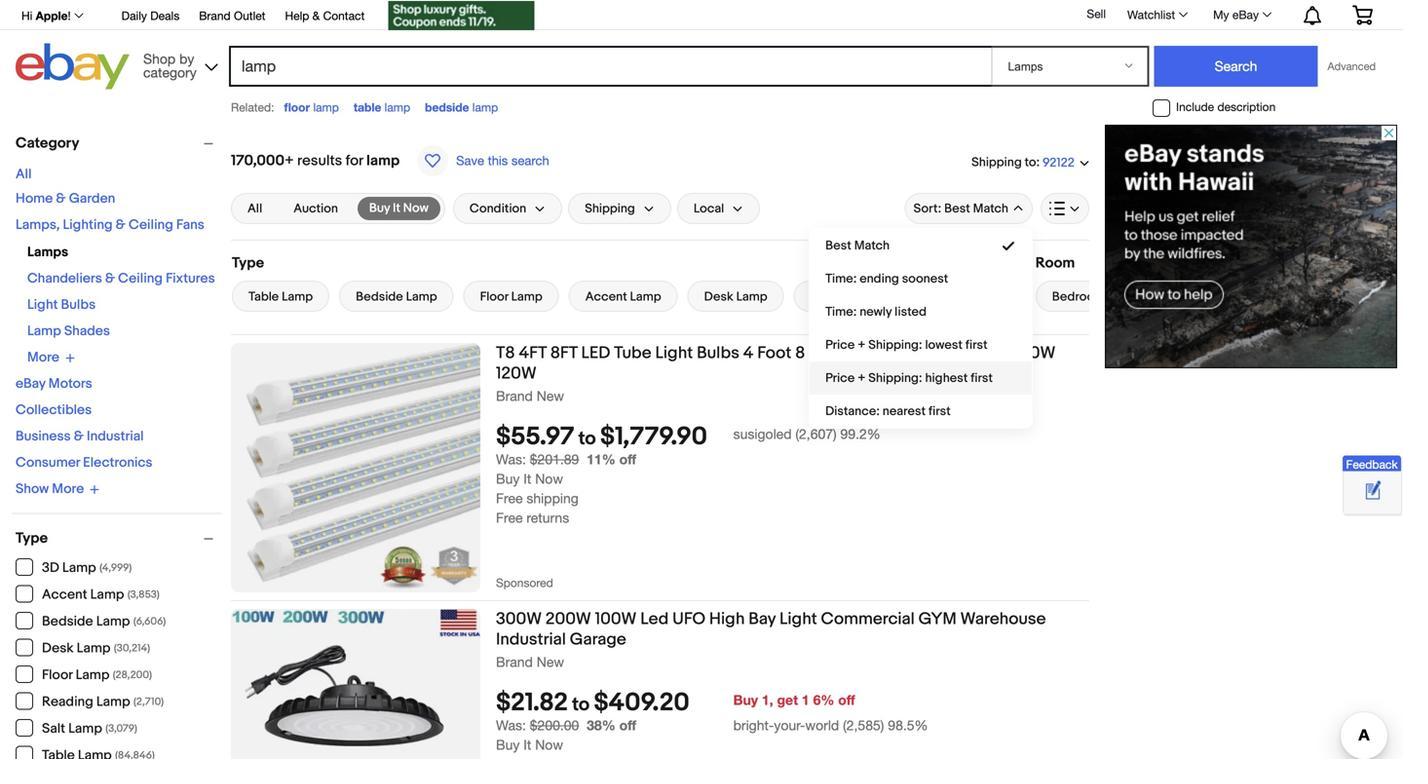 Task type: locate. For each thing, give the bounding box(es) containing it.
now
[[403, 201, 429, 216], [535, 471, 563, 487], [535, 737, 563, 753]]

200w
[[546, 609, 592, 630]]

1 was: from the top
[[496, 452, 526, 468]]

to inside $55.97 to $1,779.90
[[579, 428, 596, 451]]

0 vertical spatial new
[[537, 388, 564, 404]]

1 vertical spatial to
[[579, 428, 596, 451]]

0 vertical spatial shop
[[143, 51, 176, 67]]

2 vertical spatial to
[[572, 694, 590, 717]]

industrial inside ebay motors collectibles business & industrial consumer electronics
[[87, 428, 144, 445]]

led down newly
[[847, 343, 876, 364]]

floor down the "desk lamp (30,214)"
[[42, 667, 73, 684]]

desk inside main content
[[704, 290, 734, 305]]

buy right auction link at the left of the page
[[369, 201, 390, 216]]

bulbs up "shades" at the top left of page
[[61, 297, 96, 313]]

new inside the t8 4ft 8ft led tube light bulbs 4 foot 8 foot led shop light fixture 60w 120w brand new
[[537, 388, 564, 404]]

time: left newly
[[826, 304, 857, 320]]

1 horizontal spatial accent
[[586, 290, 627, 305]]

0 vertical spatial ebay
[[1233, 8, 1260, 21]]

buy inside text field
[[369, 201, 390, 216]]

0 horizontal spatial foot
[[758, 343, 792, 364]]

buy left 1,
[[734, 692, 758, 708]]

bulbs inside the t8 4ft 8ft led tube light bulbs 4 foot 8 foot led shop light fixture 60w 120w brand new
[[697, 343, 740, 364]]

shipping: inside price + shipping: lowest first link
[[869, 338, 923, 353]]

desk up "t8 4ft 8ft led tube light bulbs 4 foot 8 foot led shop light fixture 60w 120w" heading
[[704, 290, 734, 305]]

1 horizontal spatial type
[[232, 254, 264, 272]]

3d left newly
[[811, 290, 827, 305]]

lamp for bedside lamp (6,606)
[[96, 614, 130, 630]]

+ inside price + shipping: lowest first link
[[858, 338, 866, 353]]

main content containing $55.97
[[231, 125, 1123, 759]]

0 vertical spatial free
[[496, 491, 523, 507]]

bulbs for lamp
[[61, 297, 96, 313]]

main content
[[231, 125, 1123, 759]]

1 shipping: from the top
[[869, 338, 923, 353]]

1 horizontal spatial shop
[[880, 343, 919, 364]]

0 vertical spatial +
[[285, 152, 294, 170]]

2 was: from the top
[[496, 718, 526, 734]]

lamp right bedside
[[473, 100, 498, 114]]

price for price + shipping: highest first
[[826, 371, 855, 386]]

ceiling for fixtures
[[118, 271, 163, 287]]

condition button
[[453, 193, 563, 224]]

1 vertical spatial off
[[839, 692, 856, 708]]

foot right "8"
[[809, 343, 844, 364]]

more up ebay motors link
[[27, 349, 59, 366]]

1 time: from the top
[[826, 271, 857, 286]]

to for $55.97
[[579, 428, 596, 451]]

desk up floor lamp (28,200)
[[42, 640, 74, 657]]

1 vertical spatial ceiling
[[118, 271, 163, 287]]

best up 3d lamp link
[[826, 238, 852, 253]]

my ebay
[[1214, 8, 1260, 21]]

0 vertical spatial brand
[[199, 9, 231, 22]]

ebay motors collectibles business & industrial consumer electronics
[[16, 376, 153, 471]]

shop up "price + shipping: highest first"
[[880, 343, 919, 364]]

ebay motors link
[[16, 376, 92, 392]]

feedback
[[1347, 458, 1399, 471]]

0 horizontal spatial accent
[[42, 587, 87, 603]]

shipping up accent lamp link
[[585, 201, 635, 216]]

all link
[[16, 166, 32, 183], [236, 197, 274, 220]]

0 horizontal spatial bedside
[[42, 614, 93, 630]]

help & contact link
[[285, 6, 365, 27]]

floor inside main content
[[480, 290, 509, 305]]

accent up tube
[[586, 290, 627, 305]]

match up ending
[[855, 238, 890, 253]]

170,000 + results for lamp
[[231, 152, 400, 170]]

local
[[694, 201, 725, 216]]

it down $200.00
[[524, 737, 532, 753]]

0 horizontal spatial 3d
[[42, 560, 59, 577]]

it right auction link at the left of the page
[[393, 201, 401, 216]]

bedside down buy it now text field
[[356, 290, 403, 305]]

1 vertical spatial time:
[[826, 304, 857, 320]]

1,
[[762, 692, 774, 708]]

+ up distance:
[[858, 371, 866, 386]]

condition
[[470, 201, 527, 216]]

foot
[[758, 343, 792, 364], [809, 343, 844, 364]]

accent lamp link
[[569, 281, 678, 312]]

0 vertical spatial bulbs
[[61, 297, 96, 313]]

more down consumer electronics link
[[52, 481, 84, 498]]

account navigation
[[11, 0, 1388, 33]]

0 vertical spatial type
[[232, 254, 264, 272]]

0 vertical spatial industrial
[[87, 428, 144, 445]]

all link up home at the left
[[16, 166, 32, 183]]

1 vertical spatial shipping
[[585, 201, 635, 216]]

garden
[[69, 191, 115, 207]]

shop left the by
[[143, 51, 176, 67]]

0 vertical spatial all link
[[16, 166, 32, 183]]

lamp right for
[[367, 152, 400, 170]]

ceiling left fixtures on the top
[[118, 271, 163, 287]]

to up 38% at the left
[[572, 694, 590, 717]]

to
[[1025, 155, 1037, 170], [579, 428, 596, 451], [572, 694, 590, 717]]

to inside $21.82 to $409.20
[[572, 694, 590, 717]]

0 horizontal spatial best
[[826, 238, 852, 253]]

0 vertical spatial reading
[[904, 290, 951, 305]]

outlet
[[234, 9, 266, 22]]

1 led from the left
[[582, 343, 611, 364]]

0 horizontal spatial all
[[16, 166, 32, 183]]

sort: best match button
[[905, 193, 1033, 224]]

1 vertical spatial +
[[858, 338, 866, 353]]

0 horizontal spatial bulbs
[[61, 297, 96, 313]]

best
[[945, 201, 971, 216], [826, 238, 852, 253]]

92122
[[1043, 155, 1075, 170]]

1 horizontal spatial all link
[[236, 197, 274, 220]]

&
[[313, 9, 320, 22], [56, 191, 66, 207], [116, 217, 126, 233], [105, 271, 115, 287], [74, 428, 84, 445]]

led
[[641, 609, 669, 630]]

brand outlet
[[199, 9, 266, 22]]

it up shipping
[[524, 471, 532, 487]]

light right tube
[[656, 343, 693, 364]]

1 vertical spatial it
[[524, 471, 532, 487]]

2 vertical spatial it
[[524, 737, 532, 753]]

shipping inside shipping to : 92122
[[972, 155, 1022, 170]]

1 horizontal spatial led
[[847, 343, 876, 364]]

11%
[[587, 452, 616, 468]]

lamp right the floor
[[313, 100, 339, 114]]

all up home at the left
[[16, 166, 32, 183]]

foot left "8"
[[758, 343, 792, 364]]

match down shipping to : 92122
[[974, 201, 1009, 216]]

bay
[[749, 609, 776, 630]]

& inside lamps chandeliers & ceiling fixtures light bulbs lamp shades
[[105, 271, 115, 287]]

0 horizontal spatial type
[[16, 530, 48, 547]]

& up consumer electronics link
[[74, 428, 84, 445]]

0 horizontal spatial shop
[[143, 51, 176, 67]]

(28,200)
[[113, 669, 152, 682]]

brand inside the t8 4ft 8ft led tube light bulbs 4 foot 8 foot led shop light fixture 60w 120w brand new
[[496, 388, 533, 404]]

local button
[[677, 193, 761, 224]]

free left "returns"
[[496, 510, 523, 526]]

0 horizontal spatial desk
[[42, 640, 74, 657]]

lamp inside lamps chandeliers & ceiling fixtures light bulbs lamp shades
[[27, 323, 61, 340]]

buy
[[369, 201, 390, 216], [496, 471, 520, 487], [734, 692, 758, 708], [496, 737, 520, 753]]

was:
[[496, 452, 526, 468], [496, 718, 526, 734]]

shop inside shop by category
[[143, 51, 176, 67]]

(30,214)
[[114, 642, 150, 655]]

0 vertical spatial best
[[945, 201, 971, 216]]

1 vertical spatial 3d
[[42, 560, 59, 577]]

2 new from the top
[[537, 654, 564, 670]]

floor
[[284, 100, 310, 114]]

time:
[[826, 271, 857, 286], [826, 304, 857, 320]]

price up distance:
[[826, 371, 855, 386]]

1 horizontal spatial bedside
[[356, 290, 403, 305]]

1 horizontal spatial bulbs
[[697, 343, 740, 364]]

0 vertical spatial bedside
[[356, 290, 403, 305]]

best right "sort:"
[[945, 201, 971, 216]]

2 vertical spatial off
[[620, 718, 637, 734]]

1 vertical spatial now
[[535, 471, 563, 487]]

light inside 300w 200w 100w led ufo high bay light commercial gym warehouse industrial garage brand new
[[780, 609, 818, 630]]

was: left the $201.89
[[496, 452, 526, 468]]

+ inside price + shipping: highest first link
[[858, 371, 866, 386]]

ceiling inside lamps chandeliers & ceiling fixtures light bulbs lamp shades
[[118, 271, 163, 287]]

2 vertical spatial +
[[858, 371, 866, 386]]

1 horizontal spatial 3d
[[811, 290, 827, 305]]

1 vertical spatial ebay
[[16, 376, 46, 392]]

1 horizontal spatial reading
[[904, 290, 951, 305]]

0 vertical spatial 3d
[[811, 290, 827, 305]]

0 vertical spatial accent
[[586, 290, 627, 305]]

3d for 3d lamp (4,999)
[[42, 560, 59, 577]]

brand inside the account navigation
[[199, 9, 231, 22]]

3d lamp
[[811, 290, 861, 305]]

$55.97 to $1,779.90
[[496, 422, 708, 453]]

type up table
[[232, 254, 264, 272]]

shipping: up "price + shipping: highest first"
[[869, 338, 923, 353]]

& right chandeliers
[[105, 271, 115, 287]]

salt lamp (3,079)
[[42, 721, 137, 737]]

off right 38% at the left
[[620, 718, 637, 734]]

price right "8"
[[826, 338, 855, 353]]

shipping to : 92122
[[972, 155, 1075, 170]]

brand
[[199, 9, 231, 22], [496, 388, 533, 404], [496, 654, 533, 670]]

price for price + shipping: lowest first
[[826, 338, 855, 353]]

1 vertical spatial shipping:
[[869, 371, 923, 386]]

shipping: for lowest
[[869, 338, 923, 353]]

1 new from the top
[[537, 388, 564, 404]]

bedside for bedside lamp (6,606)
[[42, 614, 93, 630]]

1 vertical spatial type
[[16, 530, 48, 547]]

1 vertical spatial shop
[[880, 343, 919, 364]]

type down show
[[16, 530, 48, 547]]

industrial
[[87, 428, 144, 445], [496, 630, 566, 650]]

0 vertical spatial time:
[[826, 271, 857, 286]]

300w 200w 100w led ufo high bay light commercial gym warehouse industrial garage image
[[231, 609, 481, 759]]

1 horizontal spatial match
[[974, 201, 1009, 216]]

1 horizontal spatial best
[[945, 201, 971, 216]]

shipping inside dropdown button
[[585, 201, 635, 216]]

$409.20
[[594, 688, 690, 719]]

1 vertical spatial desk
[[42, 640, 74, 657]]

match
[[974, 201, 1009, 216], [855, 238, 890, 253]]

$200.00
[[530, 718, 579, 734]]

now inside text field
[[403, 201, 429, 216]]

+ for price + shipping: highest first
[[858, 371, 866, 386]]

price + shipping: lowest first
[[826, 338, 988, 353]]

1 vertical spatial reading
[[42, 694, 93, 711]]

first down highest
[[929, 404, 951, 419]]

3d inside main content
[[811, 290, 827, 305]]

price
[[826, 338, 855, 353], [826, 371, 855, 386]]

3d lamp (4,999)
[[42, 560, 132, 577]]

off inside susigoled (2,607) 99.2% was: $201.89 11% off buy it now free shipping free returns
[[620, 452, 637, 468]]

shipping for shipping to : 92122
[[972, 155, 1022, 170]]

(4,999)
[[100, 562, 132, 575]]

reading inside main content
[[904, 290, 951, 305]]

bulbs inside lamps chandeliers & ceiling fixtures light bulbs lamp shades
[[61, 297, 96, 313]]

2 led from the left
[[847, 343, 876, 364]]

0 vertical spatial ceiling
[[129, 217, 173, 233]]

1 vertical spatial price
[[826, 371, 855, 386]]

off
[[620, 452, 637, 468], [839, 692, 856, 708], [620, 718, 637, 734]]

brand down 120w
[[496, 388, 533, 404]]

reading down soonest
[[904, 290, 951, 305]]

shipping left :
[[972, 155, 1022, 170]]

it inside text field
[[393, 201, 401, 216]]

light
[[27, 297, 58, 313], [656, 343, 693, 364], [923, 343, 961, 364], [780, 609, 818, 630]]

1 vertical spatial all
[[248, 201, 262, 216]]

1 vertical spatial new
[[537, 654, 564, 670]]

buy inside buy 1, get 1 6% off was: $200.00 38% off
[[734, 692, 758, 708]]

+ down newly
[[858, 338, 866, 353]]

accent down 3d lamp (4,999)
[[42, 587, 87, 603]]

shop by category button
[[135, 43, 222, 85]]

brand inside 300w 200w 100w led ufo high bay light commercial gym warehouse industrial garage brand new
[[496, 654, 533, 670]]

3d up accent lamp (3,853)
[[42, 560, 59, 577]]

light right the bay
[[780, 609, 818, 630]]

for
[[346, 152, 363, 170]]

1 price from the top
[[826, 338, 855, 353]]

light inside lamps chandeliers & ceiling fixtures light bulbs lamp shades
[[27, 297, 58, 313]]

ebay right my at the top right
[[1233, 8, 1260, 21]]

first for price + shipping: lowest first
[[966, 338, 988, 353]]

shipping: up distance: nearest first
[[869, 371, 923, 386]]

0 horizontal spatial reading
[[42, 694, 93, 711]]

0 vertical spatial shipping:
[[869, 338, 923, 353]]

accent
[[586, 290, 627, 305], [42, 587, 87, 603]]

2 vertical spatial now
[[535, 737, 563, 753]]

new up the $21.82
[[537, 654, 564, 670]]

brand down 300w
[[496, 654, 533, 670]]

lamp for reading lamp (2,710)
[[96, 694, 130, 711]]

0 vertical spatial desk
[[704, 290, 734, 305]]

collectibles link
[[16, 402, 92, 419]]

lamp right table
[[385, 100, 411, 114]]

first right lowest
[[966, 338, 988, 353]]

all
[[16, 166, 32, 183], [248, 201, 262, 216]]

listed
[[895, 304, 927, 320]]

+
[[285, 152, 294, 170], [858, 338, 866, 353], [858, 371, 866, 386]]

all link down 170,000
[[236, 197, 274, 220]]

(2,585)
[[843, 718, 885, 734]]

to up '11%'
[[579, 428, 596, 451]]

1 free from the top
[[496, 491, 523, 507]]

desk
[[704, 290, 734, 305], [42, 640, 74, 657]]

this
[[488, 153, 508, 168]]

industrial up the $21.82
[[496, 630, 566, 650]]

0 vertical spatial match
[[974, 201, 1009, 216]]

1 vertical spatial was:
[[496, 718, 526, 734]]

1 horizontal spatial shipping
[[972, 155, 1022, 170]]

1 vertical spatial bedside
[[42, 614, 93, 630]]

0 vertical spatial now
[[403, 201, 429, 216]]

bedside lamp (6,606)
[[42, 614, 166, 630]]

+ for 170,000 + results for lamp
[[285, 152, 294, 170]]

led right 8ft
[[582, 343, 611, 364]]

ceiling left fans
[[129, 217, 173, 233]]

match inside sort: best match dropdown button
[[974, 201, 1009, 216]]

results
[[297, 152, 342, 170]]

buy down the $55.97
[[496, 471, 520, 487]]

ebay down the more button at top left
[[16, 376, 46, 392]]

was: left $200.00
[[496, 718, 526, 734]]

1 horizontal spatial floor
[[480, 290, 509, 305]]

first down the fixture on the right top
[[971, 371, 993, 386]]

new up the $55.97
[[537, 388, 564, 404]]

300w 200w 100w led ufo high bay light commercial gym warehouse industrial garage link
[[496, 609, 1090, 654]]

2 vertical spatial first
[[929, 404, 951, 419]]

save this search
[[456, 153, 550, 168]]

price + shipping: lowest first link
[[810, 329, 1032, 362]]

ebay
[[1233, 8, 1260, 21], [16, 376, 46, 392]]

300w
[[496, 609, 542, 630]]

1 vertical spatial match
[[855, 238, 890, 253]]

bedside
[[425, 100, 469, 114]]

2 price from the top
[[826, 371, 855, 386]]

match inside best match link
[[855, 238, 890, 253]]

2 free from the top
[[496, 510, 523, 526]]

0 vertical spatial shipping
[[972, 155, 1022, 170]]

1 horizontal spatial desk
[[704, 290, 734, 305]]

0 vertical spatial floor
[[480, 290, 509, 305]]

off right '11%'
[[620, 452, 637, 468]]

shipping: inside price + shipping: highest first link
[[869, 371, 923, 386]]

1 vertical spatial best
[[826, 238, 852, 253]]

home & garden link
[[16, 191, 115, 207]]

1 horizontal spatial foot
[[809, 343, 844, 364]]

lamp for 3d lamp (4,999)
[[62, 560, 96, 577]]

accent for accent lamp
[[586, 290, 627, 305]]

desk lamp (30,214)
[[42, 640, 150, 657]]

1 vertical spatial brand
[[496, 388, 533, 404]]

all down 170,000
[[248, 201, 262, 216]]

garage
[[570, 630, 627, 650]]

bedside up the "desk lamp (30,214)"
[[42, 614, 93, 630]]

lamp for reading lamp
[[954, 290, 985, 305]]

time: up 3d lamp at the right top
[[826, 271, 857, 286]]

ebay inside ebay motors collectibles business & industrial consumer electronics
[[16, 376, 46, 392]]

1 vertical spatial floor
[[42, 667, 73, 684]]

industrial up the electronics
[[87, 428, 144, 445]]

0 horizontal spatial match
[[855, 238, 890, 253]]

hi
[[21, 9, 32, 22]]

0 vertical spatial first
[[966, 338, 988, 353]]

0 horizontal spatial ebay
[[16, 376, 46, 392]]

off right "6%"
[[839, 692, 856, 708]]

to for shipping to
[[1025, 155, 1037, 170]]

floor up t8
[[480, 290, 509, 305]]

1 vertical spatial bulbs
[[697, 343, 740, 364]]

0 vertical spatial price
[[826, 338, 855, 353]]

t8 4ft 8ft led tube light bulbs 4 foot 8 foot led shop light fixture 60w 120w image
[[231, 343, 481, 593]]

bulbs left 4
[[697, 343, 740, 364]]

to left 92122
[[1025, 155, 1037, 170]]

1 vertical spatial free
[[496, 510, 523, 526]]

first
[[966, 338, 988, 353], [971, 371, 993, 386], [929, 404, 951, 419]]

to inside shipping to : 92122
[[1025, 155, 1037, 170]]

0 vertical spatial off
[[620, 452, 637, 468]]

1 vertical spatial all link
[[236, 197, 274, 220]]

bedside for bedside lamp
[[356, 290, 403, 305]]

None submit
[[1155, 46, 1319, 87]]

1 vertical spatial industrial
[[496, 630, 566, 650]]

reading up salt
[[42, 694, 93, 711]]

2 vertical spatial brand
[[496, 654, 533, 670]]

0 vertical spatial was:
[[496, 452, 526, 468]]

+ left results
[[285, 152, 294, 170]]

floor for floor lamp (28,200)
[[42, 667, 73, 684]]

ceiling for fans
[[129, 217, 173, 233]]

0 horizontal spatial shipping
[[585, 201, 635, 216]]

0 vertical spatial to
[[1025, 155, 1037, 170]]

floor for floor lamp
[[480, 290, 509, 305]]

light down chandeliers
[[27, 297, 58, 313]]

show
[[16, 481, 49, 498]]

0 vertical spatial more
[[27, 349, 59, 366]]

shop by category banner
[[11, 0, 1388, 95]]

0 vertical spatial it
[[393, 201, 401, 216]]

buy down the $21.82
[[496, 737, 520, 753]]

lamp for table lamp
[[282, 290, 313, 305]]

get the coupon image
[[388, 1, 534, 30]]

save
[[456, 153, 484, 168]]

2 time: from the top
[[826, 304, 857, 320]]

brand left outlet
[[199, 9, 231, 22]]

1 horizontal spatial industrial
[[496, 630, 566, 650]]

free left shipping
[[496, 491, 523, 507]]

& right help
[[313, 9, 320, 22]]

0 horizontal spatial industrial
[[87, 428, 144, 445]]

2 shipping: from the top
[[869, 371, 923, 386]]



Task type: describe. For each thing, give the bounding box(es) containing it.
was: inside buy 1, get 1 6% off was: $200.00 38% off
[[496, 718, 526, 734]]

t8 4ft 8ft led tube light bulbs 4 foot 8 foot led shop light fixture 60w 120w heading
[[496, 343, 1056, 384]]

chandeliers & ceiling fixtures link
[[27, 271, 215, 287]]

& right home at the left
[[56, 191, 66, 207]]

table
[[249, 290, 279, 305]]

$201.89
[[530, 452, 579, 468]]

best match
[[826, 238, 890, 253]]

price + shipping: highest first
[[826, 371, 993, 386]]

floor lamp link
[[464, 281, 559, 312]]

sort: best match
[[914, 201, 1009, 216]]

desk lamp
[[704, 290, 768, 305]]

apple
[[36, 9, 68, 22]]

& inside help & contact "link"
[[313, 9, 320, 22]]

desk for desk lamp
[[704, 290, 734, 305]]

lamp for table lamp
[[385, 100, 411, 114]]

time: for time: ending soonest
[[826, 271, 857, 286]]

$1,779.90
[[600, 422, 708, 453]]

warehouse
[[961, 609, 1046, 630]]

deals
[[150, 9, 180, 22]]

accent for accent lamp (3,853)
[[42, 587, 87, 603]]

business & industrial link
[[16, 428, 144, 445]]

floor lamp
[[480, 290, 543, 305]]

bedroom link
[[1036, 281, 1122, 312]]

nearest
[[883, 404, 926, 419]]

best inside dropdown button
[[945, 201, 971, 216]]

include
[[1177, 100, 1215, 114]]

0 vertical spatial all
[[16, 166, 32, 183]]

+ for price + shipping: lowest first
[[858, 338, 866, 353]]

300w 200w 100w led ufo high bay light commercial gym warehouse industrial garage heading
[[496, 609, 1046, 650]]

lamp for desk lamp (30,214)
[[77, 640, 111, 657]]

8
[[796, 343, 806, 364]]

watchlist link
[[1117, 3, 1197, 26]]

38%
[[587, 718, 616, 734]]

lamp for accent lamp (3,853)
[[90, 587, 124, 603]]

watchlist
[[1128, 8, 1176, 21]]

4
[[744, 343, 754, 364]]

shipping
[[527, 491, 579, 507]]

table lamp link
[[232, 281, 330, 312]]

table lamp
[[354, 100, 411, 114]]

(2,607)
[[796, 426, 837, 442]]

lamp for floor lamp
[[511, 290, 543, 305]]

first for price + shipping: highest first
[[971, 371, 993, 386]]

:
[[1037, 155, 1040, 170]]

lamp for 3d lamp
[[830, 290, 861, 305]]

help & contact
[[285, 9, 365, 22]]

170,000
[[231, 152, 285, 170]]

listing options selector. list view selected. image
[[1050, 201, 1081, 216]]

advertisement region
[[1106, 125, 1398, 369]]

lighting
[[63, 217, 113, 233]]

shop inside the t8 4ft 8ft led tube light bulbs 4 foot 8 foot led shop light fixture 60w 120w brand new
[[880, 343, 919, 364]]

motors
[[49, 376, 92, 392]]

3d for 3d lamp
[[811, 290, 827, 305]]

(6,606)
[[133, 616, 166, 628]]

time: for time: newly listed
[[826, 304, 857, 320]]

newly
[[860, 304, 892, 320]]

shipping for shipping
[[585, 201, 635, 216]]

gym
[[919, 609, 957, 630]]

300w 200w 100w led ufo high bay light commercial gym warehouse industrial garage brand new
[[496, 609, 1046, 670]]

1 vertical spatial more
[[52, 481, 84, 498]]

bedside lamp link
[[339, 281, 454, 312]]

t8 4ft 8ft led tube light bulbs 4 foot 8 foot led shop light fixture 60w 120w link
[[496, 343, 1090, 388]]

buy it now link
[[358, 197, 441, 220]]

by
[[179, 51, 194, 67]]

1
[[802, 692, 810, 708]]

help
[[285, 9, 309, 22]]

& inside ebay motors collectibles business & industrial consumer electronics
[[74, 428, 84, 445]]

industrial inside 300w 200w 100w led ufo high bay light commercial gym warehouse industrial garage brand new
[[496, 630, 566, 650]]

susigoled
[[734, 426, 792, 442]]

your shopping cart image
[[1352, 5, 1375, 25]]

tube
[[614, 343, 652, 364]]

now inside bright-your-world (2,585) 98.5% buy it now
[[535, 737, 563, 753]]

sort:
[[914, 201, 942, 216]]

(3,079)
[[106, 723, 137, 736]]

lamp for accent lamp
[[630, 290, 662, 305]]

was: inside susigoled (2,607) 99.2% was: $201.89 11% off buy it now free shipping free returns
[[496, 452, 526, 468]]

new inside 300w 200w 100w led ufo high bay light commercial gym warehouse industrial garage brand new
[[537, 654, 564, 670]]

60w
[[1020, 343, 1056, 364]]

it inside susigoled (2,607) 99.2% was: $201.89 11% off buy it now free shipping free returns
[[524, 471, 532, 487]]

none submit inside shop by category banner
[[1155, 46, 1319, 87]]

$55.97
[[496, 422, 575, 453]]

soonest
[[902, 271, 949, 286]]

1 foot from the left
[[758, 343, 792, 364]]

120w
[[496, 364, 537, 384]]

get
[[777, 692, 798, 708]]

search
[[512, 153, 550, 168]]

consumer electronics link
[[16, 455, 153, 471]]

include description
[[1177, 100, 1276, 114]]

lamp for floor lamp
[[313, 100, 339, 114]]

hi apple !
[[21, 9, 71, 22]]

sell
[[1087, 7, 1106, 21]]

reading for reading lamp (2,710)
[[42, 694, 93, 711]]

bulbs for 4
[[697, 343, 740, 364]]

susigoled (2,607) 99.2% was: $201.89 11% off buy it now free shipping free returns
[[496, 426, 881, 526]]

$21.82
[[496, 688, 568, 719]]

6%
[[814, 692, 835, 708]]

electronics
[[83, 455, 153, 471]]

ebay inside the account navigation
[[1233, 8, 1260, 21]]

lamp for desk lamp
[[737, 290, 768, 305]]

your-
[[774, 718, 806, 734]]

floor lamp
[[284, 100, 339, 114]]

Buy It Now selected text field
[[369, 200, 429, 217]]

100w
[[595, 609, 637, 630]]

to for $21.82
[[572, 694, 590, 717]]

99.2%
[[841, 426, 881, 442]]

auction
[[294, 201, 338, 216]]

Search for anything text field
[[232, 48, 988, 85]]

advanced
[[1328, 60, 1377, 73]]

world
[[806, 718, 840, 734]]

lamp for floor lamp (28,200)
[[76, 667, 110, 684]]

1 horizontal spatial all
[[248, 201, 262, 216]]

it inside bright-your-world (2,585) 98.5% buy it now
[[524, 737, 532, 753]]

daily deals link
[[122, 6, 180, 27]]

time: newly listed link
[[810, 295, 1032, 329]]

related:
[[231, 100, 274, 114]]

buy inside susigoled (2,607) 99.2% was: $201.89 11% off buy it now free shipping free returns
[[496, 471, 520, 487]]

t8 4ft 8ft led tube light bulbs 4 foot 8 foot led shop light fixture 60w 120w brand new
[[496, 343, 1056, 404]]

lamp inside main content
[[367, 152, 400, 170]]

price + shipping: highest first link
[[810, 362, 1032, 395]]

time: ending soonest link
[[810, 262, 1032, 295]]

my ebay link
[[1203, 3, 1281, 26]]

lamp for salt lamp (3,079)
[[68, 721, 102, 737]]

(2,710)
[[134, 696, 164, 709]]

type inside main content
[[232, 254, 264, 272]]

3d lamp link
[[794, 281, 877, 312]]

shades
[[64, 323, 110, 340]]

desk for desk lamp (30,214)
[[42, 640, 74, 657]]

reading lamp link
[[887, 281, 1002, 312]]

buy inside bright-your-world (2,585) 98.5% buy it now
[[496, 737, 520, 753]]

0 horizontal spatial all link
[[16, 166, 32, 183]]

time: ending soonest
[[826, 271, 949, 286]]

shipping: for highest
[[869, 371, 923, 386]]

show more button
[[16, 481, 100, 498]]

2 foot from the left
[[809, 343, 844, 364]]

now inside susigoled (2,607) 99.2% was: $201.89 11% off buy it now free shipping free returns
[[535, 471, 563, 487]]

light up highest
[[923, 343, 961, 364]]

& right lighting at the left of page
[[116, 217, 126, 233]]

table
[[354, 100, 382, 114]]

advanced link
[[1319, 47, 1386, 86]]

lamp for bedside lamp
[[406, 290, 437, 305]]

reading for reading lamp
[[904, 290, 951, 305]]

lamp for bedside lamp
[[473, 100, 498, 114]]



Task type: vqa. For each thing, say whether or not it's contained in the screenshot.


